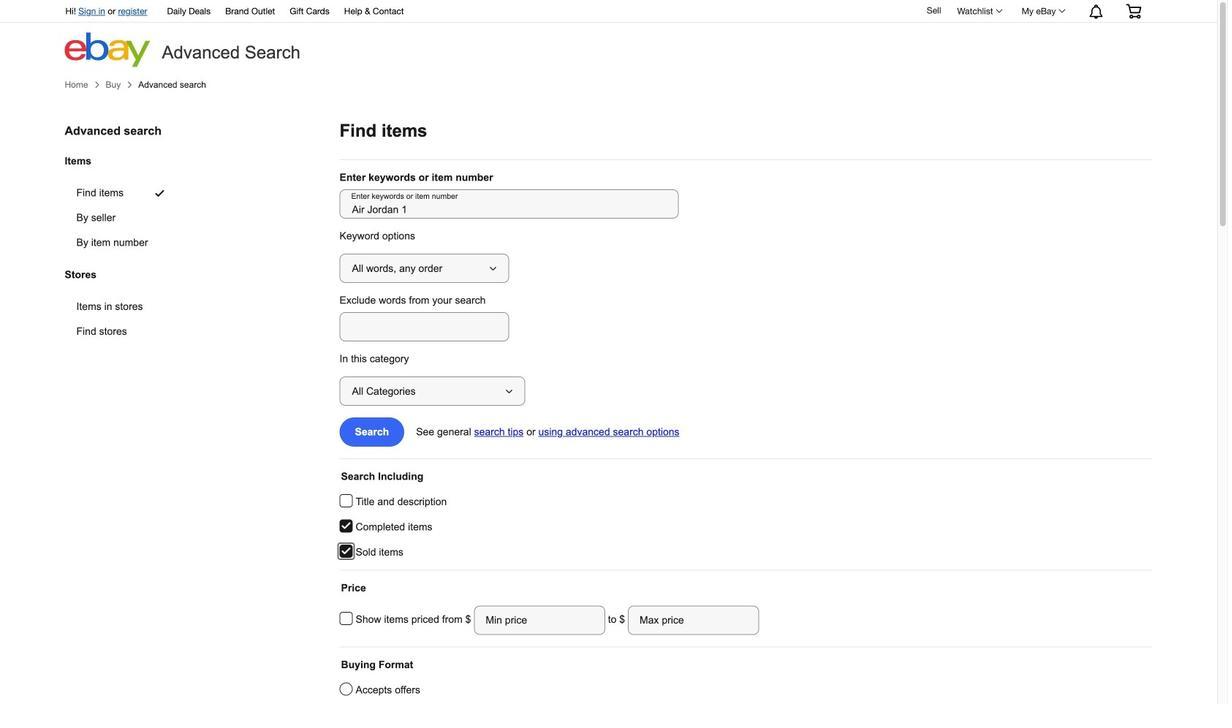 Task type: locate. For each thing, give the bounding box(es) containing it.
None text field
[[340, 312, 509, 341]]

banner
[[57, 0, 1153, 67]]

Enter minimum price range value, $ text field
[[474, 606, 605, 635]]

Enter maximum price range value, $ text field
[[628, 606, 759, 635]]

account navigation
[[57, 0, 1153, 23]]

None text field
[[340, 189, 679, 219]]



Task type: describe. For each thing, give the bounding box(es) containing it.
watchlist image
[[996, 9, 1003, 13]]

my ebay image
[[1059, 9, 1066, 13]]

your shopping cart image
[[1126, 4, 1143, 18]]



Task type: vqa. For each thing, say whether or not it's contained in the screenshot.
free shipping link
no



